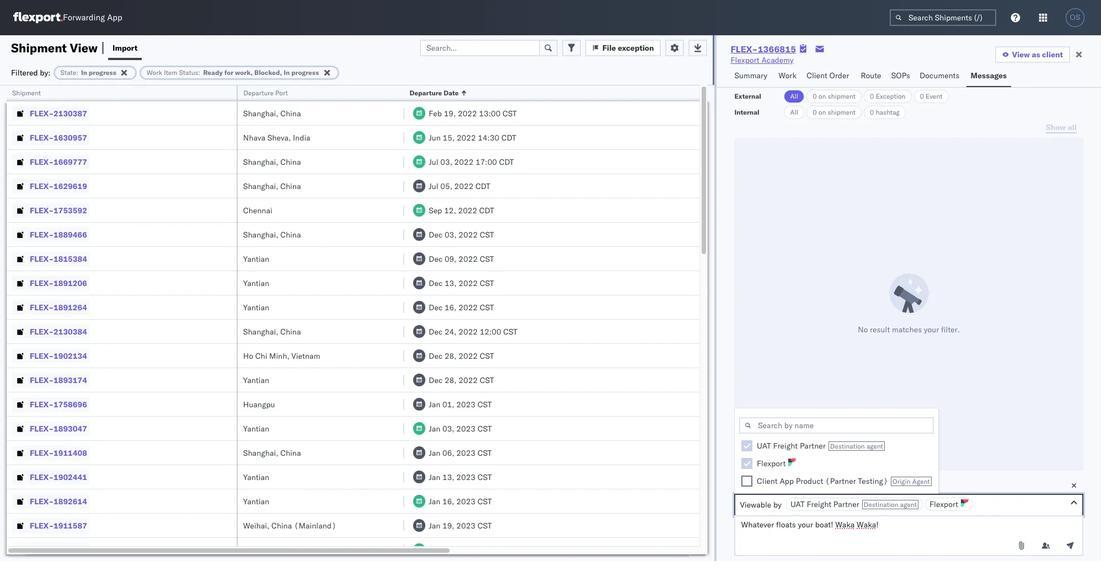Task type: locate. For each thing, give the bounding box(es) containing it.
cst up jan 19, 2023 cst
[[478, 497, 492, 507]]

flex-2130384 button
[[12, 324, 89, 340]]

1 : from the left
[[76, 68, 78, 76]]

shanghai, for jan 06, 2023 cst
[[243, 448, 278, 458]]

2023 for 06,
[[456, 448, 476, 458]]

cdt up the dec 03, 2022 cst
[[479, 206, 494, 215]]

2022 up dec 24, 2022 12:00 cst
[[459, 303, 478, 313]]

03, for dec
[[445, 230, 457, 240]]

1911408
[[54, 448, 87, 458]]

client
[[1042, 50, 1063, 60]]

by
[[773, 500, 782, 510]]

client inside button
[[807, 71, 828, 81]]

work left item at the top left
[[147, 68, 162, 76]]

2022 up jan 01, 2023 cst
[[459, 375, 478, 385]]

2 shanghai, china from the top
[[243, 157, 301, 167]]

filtered
[[11, 68, 38, 78]]

flex- inside "button"
[[30, 157, 54, 167]]

india
[[293, 133, 310, 143]]

jul left the 05, on the left top of the page
[[429, 181, 438, 191]]

0 vertical spatial 28,
[[445, 351, 457, 361]]

1889466
[[54, 230, 87, 240]]

2022 right 12,
[[458, 206, 477, 215]]

1 horizontal spatial departure
[[410, 89, 443, 97]]

work button
[[774, 66, 802, 87]]

china for jan 24, 2023 cst
[[282, 545, 303, 555]]

2023 down jan 01, 2023 cst
[[456, 424, 476, 434]]

5 2023 from the top
[[456, 497, 476, 507]]

2 dec 28, 2022 cst from the top
[[429, 375, 494, 385]]

yantian
[[243, 254, 269, 264], [243, 278, 269, 288], [243, 303, 269, 313], [243, 375, 269, 385], [243, 424, 269, 434], [243, 473, 269, 482], [243, 497, 269, 507]]

shanghai, china down 'departure port'
[[243, 108, 301, 118]]

all
[[790, 92, 798, 100], [790, 108, 798, 116]]

3 dec from the top
[[429, 278, 443, 288]]

2022 left 17:00
[[454, 157, 474, 167]]

28,
[[445, 351, 457, 361], [445, 375, 457, 385]]

0 exception
[[870, 92, 906, 100]]

24,
[[445, 327, 457, 337], [442, 545, 454, 555]]

shanghai, china for jul 03, 2022 17:00 cdt
[[243, 157, 301, 167]]

sep
[[429, 206, 442, 215]]

view inside button
[[1012, 50, 1030, 60]]

3 shanghai, china from the top
[[243, 181, 301, 191]]

origin
[[893, 478, 911, 486]]

flex-1366815 link
[[731, 44, 796, 55]]

messages button
[[966, 66, 1011, 87]]

1 all from the top
[[790, 92, 798, 100]]

cst down jan 19, 2023 cst
[[478, 545, 492, 555]]

cst down dec 09, 2022 cst
[[480, 278, 494, 288]]

2022 for 1893174
[[459, 375, 478, 385]]

flex-1891264 button
[[12, 300, 89, 315]]

2022 for 1889466
[[459, 230, 478, 240]]

1 vertical spatial jul
[[429, 181, 438, 191]]

7 dec from the top
[[429, 375, 443, 385]]

19, right feb on the left top of page
[[444, 108, 456, 118]]

1 horizontal spatial flexport
[[930, 500, 958, 510]]

flex-1893047
[[30, 424, 87, 434]]

shanghai, for jul 05, 2022 cdt
[[243, 181, 278, 191]]

import
[[113, 43, 138, 53]]

1 horizontal spatial work
[[779, 71, 797, 81]]

dec up 01,
[[429, 375, 443, 385]]

1 0 on shipment from the top
[[813, 92, 856, 100]]

13, for 2022
[[445, 278, 457, 288]]

flex- for 1669777
[[30, 157, 54, 167]]

2022 right 09,
[[459, 254, 478, 264]]

as
[[1032, 50, 1040, 60]]

2023 down jan 19, 2023 cst
[[456, 545, 476, 555]]

dec 28, 2022 cst up jan 01, 2023 cst
[[429, 375, 494, 385]]

shanghai, down nhava
[[243, 157, 278, 167]]

19, for jan
[[442, 521, 454, 531]]

0 horizontal spatial progress
[[89, 68, 116, 76]]

2022 down sep 12, 2022 cdt
[[459, 230, 478, 240]]

0 vertical spatial app
[[107, 12, 122, 23]]

3 resize handle column header from the left
[[687, 86, 700, 562]]

dec 28, 2022 cst down dec 24, 2022 12:00 cst
[[429, 351, 494, 361]]

cst for 1902441
[[478, 473, 492, 482]]

china
[[280, 108, 301, 118], [280, 157, 301, 167], [280, 181, 301, 191], [280, 230, 301, 240], [280, 327, 301, 337], [280, 448, 301, 458], [271, 521, 292, 531], [282, 545, 303, 555]]

flex- down flex-1892614 button
[[30, 521, 54, 531]]

shanghai, china
[[243, 108, 301, 118], [243, 157, 301, 167], [243, 181, 301, 191], [243, 230, 301, 240], [243, 327, 301, 337], [243, 448, 301, 458]]

4 dec from the top
[[429, 303, 443, 313]]

flex- up flex-1758696 button
[[30, 375, 54, 385]]

2 shipment from the top
[[828, 108, 856, 116]]

for
[[224, 68, 233, 76]]

1 horizontal spatial view
[[1012, 50, 1030, 60]]

28, up 01,
[[445, 375, 457, 385]]

0 horizontal spatial flexport
[[731, 55, 760, 65]]

1 shanghai, china from the top
[[243, 108, 301, 118]]

flex- for 1758696
[[30, 400, 54, 410]]

2 in from the left
[[284, 68, 290, 76]]

jan for jan 24, 2023 cst
[[429, 545, 440, 555]]

china for jan 19, 2023 cst
[[271, 521, 292, 531]]

file exception
[[603, 43, 654, 53]]

hashtag
[[876, 108, 900, 116]]

2 on from the top
[[819, 108, 826, 116]]

jan for jan 19, 2023 cst
[[429, 521, 440, 531]]

jan down jan 19, 2023 cst
[[429, 545, 440, 555]]

viewable
[[740, 500, 771, 510]]

6 shanghai, from the top
[[243, 448, 278, 458]]

1 vertical spatial 19,
[[442, 521, 454, 531]]

0 vertical spatial 24,
[[445, 327, 457, 337]]

jul down jun
[[429, 157, 438, 167]]

jan for jan 06, 2023 cst
[[429, 448, 440, 458]]

2 jul from the top
[[429, 181, 438, 191]]

1 shipment from the top
[[828, 92, 856, 100]]

1 vertical spatial shipment
[[828, 108, 856, 116]]

2 departure from the left
[[410, 89, 443, 97]]

weihai,
[[243, 521, 269, 531]]

jan for jan 13, 2023 cst
[[429, 473, 440, 482]]

departure port button
[[238, 87, 394, 98]]

Sending External Message. This message is related to FLEX-1366815 text field
[[735, 516, 1084, 557]]

summary button
[[730, 66, 774, 87]]

2130387
[[54, 108, 87, 118]]

2 28, from the top
[[445, 375, 457, 385]]

1 jul from the top
[[429, 157, 438, 167]]

5 yantian from the top
[[243, 424, 269, 434]]

12:00
[[480, 327, 501, 337]]

2022 right 15, on the left of the page
[[457, 133, 476, 143]]

3 yantian from the top
[[243, 303, 269, 313]]

1 horizontal spatial resize handle column header
[[391, 86, 405, 562]]

flexport inside button
[[930, 500, 958, 510]]

1 vertical spatial client
[[757, 477, 778, 487]]

order
[[830, 71, 849, 81]]

in right blocked,
[[284, 68, 290, 76]]

0 event
[[920, 92, 943, 100]]

cst
[[503, 108, 517, 118], [480, 230, 494, 240], [480, 254, 494, 264], [480, 278, 494, 288], [480, 303, 494, 313], [503, 327, 518, 337], [480, 351, 494, 361], [480, 375, 494, 385], [478, 400, 492, 410], [478, 424, 492, 434], [478, 448, 492, 458], [478, 473, 492, 482], [478, 497, 492, 507], [478, 521, 492, 531], [478, 545, 492, 555]]

view as client
[[1012, 50, 1063, 60]]

shanghai, up chi
[[243, 327, 278, 337]]

03, up the 05, on the left top of the page
[[440, 157, 452, 167]]

4 shanghai, from the top
[[243, 230, 278, 240]]

dec 28, 2022 cst for ho chi minh, vietnam
[[429, 351, 494, 361]]

ho chi minh, vietnam
[[243, 351, 320, 361]]

2 jan from the top
[[429, 424, 440, 434]]

12,
[[444, 206, 456, 215]]

cst down jan 01, 2023 cst
[[478, 424, 492, 434]]

6 jan from the top
[[429, 521, 440, 531]]

chi
[[255, 351, 267, 361]]

flex-1911408
[[30, 448, 87, 458]]

16, down "dec 13, 2022 cst"
[[445, 303, 457, 313]]

app right forwarding
[[107, 12, 122, 23]]

2022 for 1891206
[[459, 278, 478, 288]]

cdt right 17:00
[[499, 157, 514, 167]]

1 yantian from the top
[[243, 254, 269, 264]]

cst for 1815384
[[480, 254, 494, 264]]

departure date button
[[405, 87, 689, 98]]

shanghai, china up 'chennai'
[[243, 181, 301, 191]]

shanghai, china for dec 24, 2022 12:00 cst
[[243, 327, 301, 337]]

1902134
[[54, 351, 87, 361]]

cst for 1891206
[[480, 278, 494, 288]]

1 jan from the top
[[429, 400, 440, 410]]

13, down 09,
[[445, 278, 457, 288]]

19, down jan 16, 2023 cst
[[442, 521, 454, 531]]

progress up departure port button
[[291, 68, 319, 76]]

dec for 1891206
[[429, 278, 443, 288]]

cst up "dec 13, 2022 cst"
[[480, 254, 494, 264]]

flexport up summary
[[731, 55, 760, 65]]

2023 for 24,
[[456, 545, 476, 555]]

cst up jan 01, 2023 cst
[[480, 375, 494, 385]]

1 vertical spatial 03,
[[445, 230, 457, 240]]

jan 06, 2023 cst
[[429, 448, 492, 458]]

flex-1753592 button
[[12, 203, 89, 218]]

5 jan from the top
[[429, 497, 440, 507]]

6 yantian from the top
[[243, 473, 269, 482]]

7 yantian from the top
[[243, 497, 269, 507]]

0 vertical spatial client
[[807, 71, 828, 81]]

client left order
[[807, 71, 828, 81]]

flex-1891206 button
[[12, 276, 89, 291]]

shipment for 0 exception
[[828, 92, 856, 100]]

flexport. image
[[13, 12, 63, 23]]

0 vertical spatial shipment
[[828, 92, 856, 100]]

19, for feb
[[444, 108, 456, 118]]

flex- down flex-1891264 button
[[30, 327, 54, 337]]

1 on from the top
[[819, 92, 826, 100]]

1 horizontal spatial in
[[284, 68, 290, 76]]

0 vertical spatial 0 on shipment
[[813, 92, 856, 100]]

0 vertical spatial 13,
[[445, 278, 457, 288]]

flex-1893174
[[30, 375, 87, 385]]

cst up jan 03, 2023 cst
[[478, 400, 492, 410]]

yantian for flex-1893047
[[243, 424, 269, 434]]

china for jul 05, 2022 cdt
[[280, 181, 301, 191]]

shanghai, up 'chennai'
[[243, 181, 278, 191]]

messages
[[971, 71, 1007, 81]]

2022 for 1629619
[[454, 181, 474, 191]]

progress up shipment button
[[89, 68, 116, 76]]

flex- for 1753592
[[30, 206, 54, 215]]

6 2023 from the top
[[456, 521, 476, 531]]

flex- down flex-1911408 button
[[30, 473, 54, 482]]

dec down sep
[[429, 230, 443, 240]]

0 vertical spatial 03,
[[440, 157, 452, 167]]

departure up feb on the left top of page
[[410, 89, 443, 97]]

feb
[[429, 108, 442, 118]]

flex-1889466
[[30, 230, 87, 240]]

cst for 1911587
[[478, 521, 492, 531]]

jan down jan 06, 2023 cst
[[429, 473, 440, 482]]

cst down jan 03, 2023 cst
[[478, 448, 492, 458]]

0 vertical spatial all
[[790, 92, 798, 100]]

jan up jan 19, 2023 cst
[[429, 497, 440, 507]]

client
[[807, 71, 828, 81], [757, 477, 778, 487]]

2 resize handle column header from the left
[[391, 86, 405, 562]]

0 left event
[[920, 92, 924, 100]]

2 2023 from the top
[[456, 424, 476, 434]]

jun
[[429, 133, 441, 143]]

1 vertical spatial flexport
[[930, 500, 958, 510]]

0 horizontal spatial app
[[107, 12, 122, 23]]

shanghai, down huangpu
[[243, 448, 278, 458]]

jan left 01,
[[429, 400, 440, 410]]

shanghai, for jul 03, 2022 17:00 cdt
[[243, 157, 278, 167]]

0 left "hashtag"
[[870, 108, 874, 116]]

7 2023 from the top
[[456, 545, 476, 555]]

cst down 12:00
[[480, 351, 494, 361]]

0 horizontal spatial resize handle column header
[[223, 86, 237, 562]]

1 dec 28, 2022 cst from the top
[[429, 351, 494, 361]]

03, for jan
[[442, 424, 454, 434]]

2023 right 01,
[[456, 400, 476, 410]]

flex-1911587
[[30, 521, 87, 531]]

dec left 09,
[[429, 254, 443, 264]]

4 yantian from the top
[[243, 375, 269, 385]]

0 horizontal spatial view
[[70, 40, 98, 55]]

flex- for 1889466
[[30, 230, 54, 240]]

product
[[796, 477, 823, 487]]

0 horizontal spatial client
[[757, 477, 778, 487]]

flex- for 1846748
[[30, 545, 54, 555]]

in
[[81, 68, 87, 76], [284, 68, 290, 76]]

yantian for flex-1893174
[[243, 375, 269, 385]]

17:00
[[476, 157, 497, 167]]

departure down blocked,
[[243, 89, 273, 97]]

0 vertical spatial shipment
[[11, 40, 67, 55]]

1 all button from the top
[[784, 90, 804, 103]]

shenzhen, china
[[243, 545, 303, 555]]

2023 for 03,
[[456, 424, 476, 434]]

flex-1629619
[[30, 181, 87, 191]]

1 28, from the top
[[445, 351, 457, 361]]

0 vertical spatial 19,
[[444, 108, 456, 118]]

03, up 09,
[[445, 230, 457, 240]]

0 horizontal spatial work
[[147, 68, 162, 76]]

0 vertical spatial all button
[[784, 90, 804, 103]]

jun 15, 2022 14:30 cdt
[[429, 133, 516, 143]]

flex- for 2130384
[[30, 327, 54, 337]]

view
[[70, 40, 98, 55], [1012, 50, 1030, 60]]

1 2023 from the top
[[456, 400, 476, 410]]

2 shanghai, from the top
[[243, 157, 278, 167]]

flex-1669777
[[30, 157, 87, 167]]

1 vertical spatial app
[[780, 477, 794, 487]]

7 jan from the top
[[429, 545, 440, 555]]

6 dec from the top
[[429, 351, 443, 361]]

3 jan from the top
[[429, 448, 440, 458]]

2 all from the top
[[790, 108, 798, 116]]

0 vertical spatial on
[[819, 92, 826, 100]]

24, down dec 16, 2022 cst
[[445, 327, 457, 337]]

shipment for 0 hashtag
[[828, 108, 856, 116]]

28, for ho chi minh, vietnam
[[445, 351, 457, 361]]

13, down 06,
[[442, 473, 454, 482]]

2022 left 12:00
[[459, 327, 478, 337]]

yantian for flex-1815384
[[243, 254, 269, 264]]

4 2023 from the top
[[456, 473, 476, 482]]

cst up 12:00
[[480, 303, 494, 313]]

flex-1366815
[[731, 44, 796, 55]]

flex- up flex-1753592 button
[[30, 181, 54, 191]]

1 progress from the left
[[89, 68, 116, 76]]

flex- up flex-1911587 button
[[30, 497, 54, 507]]

2022 for 1630957
[[457, 133, 476, 143]]

2022 for 1753592
[[458, 206, 477, 215]]

flex- up flex-2130384 button
[[30, 303, 54, 313]]

shanghai, china up minh, in the bottom of the page
[[243, 327, 301, 337]]

dec
[[429, 230, 443, 240], [429, 254, 443, 264], [429, 278, 443, 288], [429, 303, 443, 313], [429, 327, 443, 337], [429, 351, 443, 361], [429, 375, 443, 385]]

jul for jul 03, 2022 17:00 cdt
[[429, 157, 438, 167]]

2 0 on shipment from the top
[[813, 108, 856, 116]]

resize handle column header for date
[[687, 86, 700, 562]]

shipment up by:
[[11, 40, 67, 55]]

2022 for 2130384
[[459, 327, 478, 337]]

1 horizontal spatial progress
[[291, 68, 319, 76]]

3 2023 from the top
[[456, 448, 476, 458]]

sheva,
[[267, 133, 291, 143]]

flexport
[[731, 55, 760, 65], [930, 500, 958, 510]]

03, down 01,
[[442, 424, 454, 434]]

flex-
[[731, 44, 758, 55], [30, 108, 54, 118], [30, 133, 54, 143], [30, 157, 54, 167], [30, 181, 54, 191], [30, 206, 54, 215], [30, 230, 54, 240], [30, 254, 54, 264], [30, 278, 54, 288], [30, 303, 54, 313], [30, 327, 54, 337], [30, 351, 54, 361], [30, 375, 54, 385], [30, 400, 54, 410], [30, 424, 54, 434], [30, 448, 54, 458], [30, 473, 54, 482], [30, 497, 54, 507], [30, 521, 54, 531], [30, 545, 54, 555]]

shanghai, china for jan 06, 2023 cst
[[243, 448, 301, 458]]

flex- for 1902441
[[30, 473, 54, 482]]

0 horizontal spatial :
[[76, 68, 78, 76]]

1 vertical spatial 16,
[[442, 497, 454, 507]]

1911587
[[54, 521, 87, 531]]

flex- up flex-1815384 button
[[30, 230, 54, 240]]

3 shanghai, from the top
[[243, 181, 278, 191]]

Search Shipments (/) text field
[[890, 9, 996, 26]]

1 vertical spatial on
[[819, 108, 826, 116]]

chennai
[[243, 206, 272, 215]]

dec 16, 2022 cst
[[429, 303, 494, 313]]

shanghai, china down 'chennai'
[[243, 230, 301, 240]]

cdt down 17:00
[[476, 181, 490, 191]]

flexport button
[[925, 498, 973, 511]]

0 horizontal spatial in
[[81, 68, 87, 76]]

1 vertical spatial 24,
[[442, 545, 454, 555]]

1 departure from the left
[[243, 89, 273, 97]]

flex- down flex-1815384 button
[[30, 278, 54, 288]]

1 vertical spatial 0 on shipment
[[813, 108, 856, 116]]

0 vertical spatial flexport
[[731, 55, 760, 65]]

resize handle column header for port
[[391, 86, 405, 562]]

2023 for 01,
[[456, 400, 476, 410]]

2 dec from the top
[[429, 254, 443, 264]]

1 vertical spatial 28,
[[445, 375, 457, 385]]

1 vertical spatial 13,
[[442, 473, 454, 482]]

jan left 06,
[[429, 448, 440, 458]]

minh,
[[269, 351, 290, 361]]

2 yantian from the top
[[243, 278, 269, 288]]

1 horizontal spatial :
[[198, 68, 200, 76]]

dec down dec 09, 2022 cst
[[429, 278, 443, 288]]

2 vertical spatial 03,
[[442, 424, 454, 434]]

shipment inside shipment button
[[12, 89, 41, 97]]

1 horizontal spatial app
[[780, 477, 794, 487]]

shipment
[[828, 92, 856, 100], [828, 108, 856, 116]]

4 jan from the top
[[429, 473, 440, 482]]

2022 right the 05, on the left top of the page
[[454, 181, 474, 191]]

5 shanghai, from the top
[[243, 327, 278, 337]]

0 vertical spatial jul
[[429, 157, 438, 167]]

flex- down flex-1629619 button
[[30, 206, 54, 215]]

flex- for 1893174
[[30, 375, 54, 385]]

forwarding app
[[63, 12, 122, 23]]

1 vertical spatial shipment
[[12, 89, 41, 97]]

shanghai, china down huangpu
[[243, 448, 301, 458]]

shanghai, down 'chennai'
[[243, 230, 278, 240]]

1 dec from the top
[[429, 230, 443, 240]]

resize handle column header
[[223, 86, 237, 562], [391, 86, 405, 562], [687, 86, 700, 562]]

2 horizontal spatial resize handle column header
[[687, 86, 700, 562]]

dec for 1902134
[[429, 351, 443, 361]]

work,
[[235, 68, 253, 76]]

jan down jan 16, 2023 cst
[[429, 521, 440, 531]]

4 shanghai, china from the top
[[243, 230, 301, 240]]

2023 for 13,
[[456, 473, 476, 482]]

flexport down "agent"
[[930, 500, 958, 510]]

cst up jan 16, 2023 cst
[[478, 473, 492, 482]]

flex- up the flex-1891206 button on the left of page
[[30, 254, 54, 264]]

flex- down flex-1893174 button
[[30, 400, 54, 410]]

in right state
[[81, 68, 87, 76]]

all for external
[[790, 92, 798, 100]]

view left as
[[1012, 50, 1030, 60]]

1 vertical spatial all button
[[784, 106, 804, 119]]

2022 for 1891264
[[459, 303, 478, 313]]

0 horizontal spatial departure
[[243, 89, 273, 97]]

1 vertical spatial dec 28, 2022 cst
[[429, 375, 494, 385]]

client up viewable by
[[757, 477, 778, 487]]

16, up jan 19, 2023 cst
[[442, 497, 454, 507]]

flex- for 1815384
[[30, 254, 54, 264]]

1 shanghai, from the top
[[243, 108, 278, 118]]

5 shanghai, china from the top
[[243, 327, 301, 337]]

departure for departure date
[[410, 89, 443, 97]]

exception
[[618, 43, 654, 53]]

flex- up flex-1911408 button
[[30, 424, 54, 434]]

flex- up flex-1893174 button
[[30, 351, 54, 361]]

app for client
[[780, 477, 794, 487]]

work inside button
[[779, 71, 797, 81]]

2 all button from the top
[[784, 106, 804, 119]]

2022 left "13:00"
[[458, 108, 477, 118]]

1 horizontal spatial client
[[807, 71, 828, 81]]

1815384
[[54, 254, 87, 264]]

1758696
[[54, 400, 87, 410]]

0 vertical spatial 16,
[[445, 303, 457, 313]]

flex- for 1630957
[[30, 133, 54, 143]]

24, down jan 19, 2023 cst
[[442, 545, 454, 555]]

cst right 12:00
[[503, 327, 518, 337]]

None checkbox
[[742, 476, 753, 487]]

5 dec from the top
[[429, 327, 443, 337]]

2022 down dec 09, 2022 cst
[[459, 278, 478, 288]]

0 vertical spatial dec 28, 2022 cst
[[429, 351, 494, 361]]

app for forwarding
[[107, 12, 122, 23]]

6 shanghai, china from the top
[[243, 448, 301, 458]]

port
[[275, 89, 288, 97]]

dec for 1815384
[[429, 254, 443, 264]]

1 vertical spatial all
[[790, 108, 798, 116]]

flex- up flex-1629619 button
[[30, 157, 54, 167]]

ho
[[243, 351, 253, 361]]

dec for 1893174
[[429, 375, 443, 385]]



Task type: describe. For each thing, give the bounding box(es) containing it.
1902441
[[54, 473, 87, 482]]

testing)
[[858, 477, 888, 487]]

sops button
[[887, 66, 915, 87]]

your
[[924, 325, 939, 335]]

dec 03, 2022 cst
[[429, 230, 494, 240]]

flex- for 1891206
[[30, 278, 54, 288]]

departure for departure port
[[243, 89, 273, 97]]

flex- for 1366815
[[731, 44, 758, 55]]

all button for external
[[784, 90, 804, 103]]

cst for 1889466
[[480, 230, 494, 240]]

cst for 1846748
[[478, 545, 492, 555]]

shipment view
[[11, 40, 98, 55]]

uat
[[791, 500, 805, 510]]

china for dec 24, 2022 12:00 cst
[[280, 327, 301, 337]]

vietnam
[[292, 351, 320, 361]]

shanghai, china for jul 05, 2022 cdt
[[243, 181, 301, 191]]

china for jul 03, 2022 17:00 cdt
[[280, 157, 301, 167]]

flexport academy link
[[731, 55, 794, 66]]

flex- for 1893047
[[30, 424, 54, 434]]

jan for jan 01, 2023 cst
[[429, 400, 440, 410]]

jul for jul 05, 2022 cdt
[[429, 181, 438, 191]]

yantian for flex-1891264
[[243, 303, 269, 313]]

jul 05, 2022 cdt
[[429, 181, 490, 191]]

jan 13, 2023 cst
[[429, 473, 492, 482]]

internal
[[735, 108, 760, 116]]

flex-1629619 button
[[12, 178, 89, 194]]

flexport for flexport academy
[[731, 55, 760, 65]]

shanghai, for feb 19, 2022 13:00 cst
[[243, 108, 278, 118]]

ready
[[203, 68, 223, 76]]

on for 0 hashtag
[[819, 108, 826, 116]]

1893174
[[54, 375, 87, 385]]

15,
[[443, 133, 455, 143]]

flex-1669777 button
[[12, 154, 89, 170]]

all button for internal
[[784, 106, 804, 119]]

(partner
[[825, 477, 856, 487]]

2 : from the left
[[198, 68, 200, 76]]

1891264
[[54, 303, 87, 313]]

agent
[[900, 501, 917, 509]]

shanghai, china for dec 03, 2022 cst
[[243, 230, 301, 240]]

jan 24, 2023 cst
[[429, 545, 492, 555]]

forwarding app link
[[13, 12, 122, 23]]

24, for 2022
[[445, 327, 457, 337]]

filtered by:
[[11, 68, 51, 78]]

0 on shipment for 0 exception
[[813, 92, 856, 100]]

flex-1911587 button
[[12, 518, 89, 534]]

flex-1758696 button
[[12, 397, 89, 412]]

academy
[[762, 55, 794, 65]]

cst for 1902134
[[480, 351, 494, 361]]

jan 19, 2023 cst
[[429, 521, 492, 531]]

dec for 1891264
[[429, 303, 443, 313]]

jan 03, 2023 cst
[[429, 424, 492, 434]]

work for work item status : ready for work, blocked, in progress
[[147, 68, 162, 76]]

2023 for 19,
[[456, 521, 476, 531]]

flex- for 1629619
[[30, 181, 54, 191]]

client app product (partner testing) origin agent
[[757, 477, 930, 487]]

05,
[[440, 181, 452, 191]]

1753592
[[54, 206, 87, 215]]

flex-1630957
[[30, 133, 87, 143]]

2023 for 16,
[[456, 497, 476, 507]]

jan 16, 2023 cst
[[429, 497, 492, 507]]

flex-1911408 button
[[12, 446, 89, 461]]

13, for 2023
[[442, 473, 454, 482]]

cst for 1911408
[[478, 448, 492, 458]]

client for client order
[[807, 71, 828, 81]]

flex-1889466 button
[[12, 227, 89, 242]]

work for work
[[779, 71, 797, 81]]

import button
[[108, 35, 142, 60]]

view as client button
[[995, 46, 1070, 63]]

os
[[1070, 13, 1081, 22]]

0 down client order button in the right of the page
[[813, 108, 817, 116]]

os button
[[1063, 5, 1088, 30]]

flex- for 1911587
[[30, 521, 54, 531]]

flex-1846748 button
[[12, 543, 89, 558]]

cst for 1891264
[[480, 303, 494, 313]]

dec for 1889466
[[429, 230, 443, 240]]

flex-1902134
[[30, 351, 87, 361]]

flex-1893174 button
[[12, 373, 89, 388]]

flexport academy
[[731, 55, 794, 65]]

0 left exception
[[870, 92, 874, 100]]

flex-2130387 button
[[12, 106, 89, 121]]

flex- for 2130387
[[30, 108, 54, 118]]

sops
[[891, 71, 910, 81]]

jan for jan 16, 2023 cst
[[429, 497, 440, 507]]

cst for 1892614
[[478, 497, 492, 507]]

flex-1815384
[[30, 254, 87, 264]]

yantian for flex-1892614
[[243, 497, 269, 507]]

state
[[60, 68, 76, 76]]

28, for yantian
[[445, 375, 457, 385]]

china for jan 06, 2023 cst
[[280, 448, 301, 458]]

2022 for 1669777
[[454, 157, 474, 167]]

dec 24, 2022 12:00 cst
[[429, 327, 518, 337]]

1 in from the left
[[81, 68, 87, 76]]

flex-1758696
[[30, 400, 87, 410]]

item
[[164, 68, 177, 76]]

flex-1891206
[[30, 278, 87, 288]]

shanghai, china for feb 19, 2022 13:00 cst
[[243, 108, 301, 118]]

jul 03, 2022 17:00 cdt
[[429, 157, 514, 167]]

cst right "13:00"
[[503, 108, 517, 118]]

1846748
[[54, 545, 87, 555]]

Search by name text field
[[739, 418, 934, 434]]

cst for 1758696
[[478, 400, 492, 410]]

2 progress from the left
[[291, 68, 319, 76]]

2022 for 2130387
[[458, 108, 477, 118]]

flex-2130384
[[30, 327, 87, 337]]

1892614
[[54, 497, 87, 507]]

flex-1902441 button
[[12, 470, 89, 485]]

yantian for flex-1902441
[[243, 473, 269, 482]]

nhava sheva, india
[[243, 133, 310, 143]]

flex-1902441
[[30, 473, 87, 482]]

cdt right 14:30
[[501, 133, 516, 143]]

flex- for 1902134
[[30, 351, 54, 361]]

cst for 1893047
[[478, 424, 492, 434]]

documents button
[[915, 66, 966, 87]]

flex-1893047 button
[[12, 421, 89, 437]]

1893047
[[54, 424, 87, 434]]

1366815
[[758, 44, 796, 55]]

shanghai, for dec 24, 2022 12:00 cst
[[243, 327, 278, 337]]

1630957
[[54, 133, 87, 143]]

no result matches your filter.
[[858, 325, 960, 335]]

16, for 2022
[[445, 303, 457, 313]]

on for 0 exception
[[819, 92, 826, 100]]

all for internal
[[790, 108, 798, 116]]

flex-1891264
[[30, 303, 87, 313]]

1 resize handle column header from the left
[[223, 86, 237, 562]]

freight
[[807, 500, 832, 510]]

13:00
[[479, 108, 501, 118]]

destination
[[864, 501, 899, 509]]

external
[[735, 92, 761, 100]]

flex- for 1892614
[[30, 497, 54, 507]]

summary
[[735, 71, 767, 81]]

0 hashtag
[[870, 108, 900, 116]]

shipment for shipment view
[[11, 40, 67, 55]]

china for feb 19, 2022 13:00 cst
[[280, 108, 301, 118]]

shipment for shipment
[[12, 89, 41, 97]]

06,
[[442, 448, 454, 458]]

flex-1846748
[[30, 545, 87, 555]]

0 on shipment for 0 hashtag
[[813, 108, 856, 116]]

Search... text field
[[420, 39, 540, 56]]

china for dec 03, 2022 cst
[[280, 230, 301, 240]]

24, for 2023
[[442, 545, 454, 555]]

feb 19, 2022 13:00 cst
[[429, 108, 517, 118]]

16, for 2023
[[442, 497, 454, 507]]

flex-1892614
[[30, 497, 87, 507]]

shanghai, for dec 03, 2022 cst
[[243, 230, 278, 240]]

0 down the client order
[[813, 92, 817, 100]]

client for client app product (partner testing) origin agent
[[757, 477, 778, 487]]

14:30
[[478, 133, 499, 143]]

2022 for 1902134
[[459, 351, 478, 361]]

flex- for 1891264
[[30, 303, 54, 313]]

departure port
[[243, 89, 288, 97]]

03, for jul
[[440, 157, 452, 167]]



Task type: vqa. For each thing, say whether or not it's contained in the screenshot.


